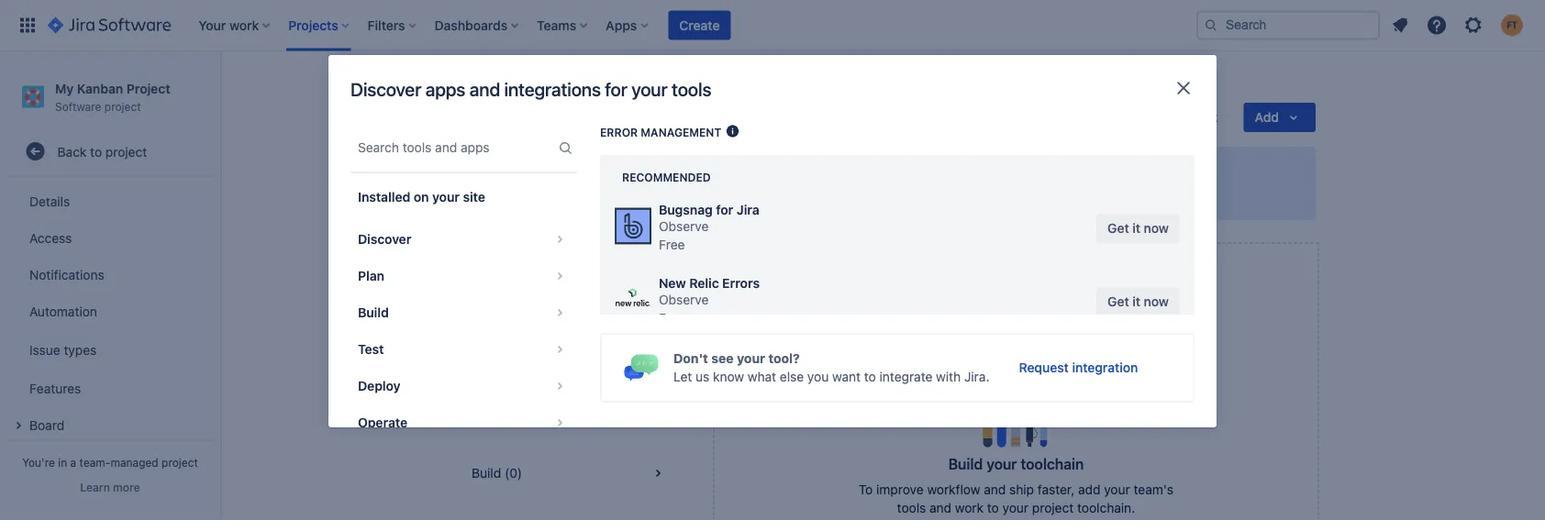 Task type: describe. For each thing, give the bounding box(es) containing it.
kanban for my kanban project
[[538, 77, 583, 92]]

site
[[463, 190, 486, 205]]

your inside the don't see your tool? let us know what else you want to integrate with jira.
[[737, 351, 766, 366]]

know
[[713, 369, 745, 385]]

errors
[[723, 276, 760, 291]]

Search field
[[1197, 11, 1381, 40]]

free for bugsnag for jira observe free
[[659, 237, 685, 252]]

observe for bugsnag
[[659, 219, 709, 234]]

details
[[29, 194, 70, 209]]

features link
[[7, 370, 213, 407]]

board button
[[7, 407, 213, 444]]

your left project,
[[815, 189, 841, 204]]

build your toolchain to improve workflow and ship faster, add your team's tools and work to your project toolchain.
[[859, 456, 1174, 516]]

tools inside discover apps and integrations for your tools dialog
[[672, 78, 712, 100]]

project settings link
[[650, 73, 743, 95]]

get it now for new relic errors
[[1108, 294, 1170, 309]]

and left ship
[[984, 482, 1006, 498]]

team-
[[80, 456, 111, 469]]

now for new relic errors
[[1144, 294, 1170, 309]]

my kanban project software project
[[55, 81, 170, 113]]

error
[[600, 126, 638, 139]]

welcome to your project toolchain discover integrations for your tools, connect work to your project, and manage it all right here.
[[501, 162, 1058, 204]]

operate button
[[351, 405, 578, 442]]

don't see your tool? let us know what else you want to integrate with jira.
[[674, 351, 990, 385]]

it for new relic errors
[[1133, 294, 1141, 309]]

with
[[937, 369, 961, 385]]

learn
[[80, 481, 110, 494]]

it for bugsnag for jira
[[1133, 221, 1141, 236]]

deploy button
[[351, 368, 578, 405]]

project for my kanban project
[[586, 77, 628, 92]]

get for new relic errors
[[1108, 294, 1130, 309]]

back to project
[[57, 144, 147, 159]]

project right the managed
[[162, 456, 198, 469]]

view all tools (0) button
[[450, 242, 691, 308]]

for inside bugsnag for jira observe free
[[716, 202, 734, 218]]

toolchain inside the welcome to your project toolchain discover integrations for your tools, connect work to your project, and manage it all right here.
[[672, 162, 735, 179]]

view all tools (0)
[[472, 268, 571, 283]]

you're in a team-managed project
[[22, 456, 198, 469]]

relic
[[690, 276, 719, 291]]

want
[[833, 369, 861, 385]]

feedback
[[1162, 110, 1219, 125]]

project for my kanban project software project
[[126, 81, 170, 96]]

chevron icon pointing right image for test
[[549, 339, 571, 361]]

for inside the welcome to your project toolchain discover integrations for your tools, connect work to your project, and manage it all right here.
[[630, 189, 647, 204]]

integrate
[[880, 369, 933, 385]]

build for your
[[949, 456, 983, 473]]

settings
[[696, 77, 743, 92]]

your down error
[[586, 162, 616, 179]]

manage
[[919, 189, 966, 204]]

my for my kanban project
[[517, 77, 535, 92]]

you're
[[22, 456, 55, 469]]

workflow
[[928, 482, 981, 498]]

all inside button
[[504, 268, 517, 283]]

build (0) button
[[450, 441, 691, 507]]

bugsnag for jira logo image
[[615, 208, 652, 245]]

you
[[808, 369, 829, 385]]

my for my kanban project software project
[[55, 81, 74, 96]]

tools inside build your toolchain to improve workflow and ship faster, add your team's tools and work to your project toolchain.
[[897, 501, 927, 516]]

work inside build your toolchain to improve workflow and ship faster, add your team's tools and work to your project toolchain.
[[956, 501, 984, 516]]

request
[[1019, 360, 1069, 375]]

connect
[[716, 189, 764, 204]]

else
[[780, 369, 804, 385]]

0 horizontal spatial for
[[605, 78, 628, 100]]

see
[[712, 351, 734, 366]]

learn more button
[[80, 480, 140, 495]]

automation
[[29, 304, 97, 319]]

tool?
[[769, 351, 800, 366]]

build button
[[351, 295, 578, 331]]

to inside build your toolchain to improve workflow and ship faster, add your team's tools and work to your project toolchain.
[[988, 501, 1000, 516]]

on
[[414, 190, 429, 205]]

error management
[[600, 126, 722, 139]]

installed on your site
[[358, 190, 486, 205]]

issue types link
[[7, 330, 213, 370]]

free for new relic errors observe free
[[659, 311, 685, 326]]

more
[[113, 481, 140, 494]]

tools,
[[680, 189, 713, 204]]

my kanban project
[[517, 77, 628, 92]]

discover apps and integrations for your tools
[[351, 78, 712, 100]]

installed
[[358, 190, 411, 205]]

let
[[674, 369, 692, 385]]

project,
[[845, 189, 890, 204]]

create button
[[669, 11, 731, 40]]

details link
[[7, 183, 213, 220]]

now for bugsnag for jira
[[1144, 221, 1170, 236]]

view
[[472, 268, 500, 283]]

projects
[[446, 77, 495, 92]]

bugsnag for jira observe free
[[659, 202, 760, 252]]

learn more
[[80, 481, 140, 494]]

build (0)
[[472, 466, 522, 481]]

request integration
[[1019, 360, 1139, 375]]

managed
[[111, 456, 159, 469]]

installed on your site button
[[351, 179, 578, 216]]

bugsnag
[[659, 202, 713, 218]]

toolchain
[[450, 105, 541, 130]]

back
[[57, 144, 87, 159]]

jira
[[737, 202, 760, 218]]

get for bugsnag for jira
[[1108, 221, 1130, 236]]

discover apps and integrations for your tools dialog
[[329, 55, 1217, 521]]

project inside project settings link
[[650, 77, 692, 92]]

create
[[680, 17, 720, 33]]

discover inside the welcome to your project toolchain discover integrations for your tools, connect work to your project, and manage it all right here.
[[501, 189, 553, 204]]

my kanban project link
[[517, 73, 628, 95]]

features
[[29, 381, 81, 396]]

automation link
[[7, 293, 213, 330]]

notifications
[[29, 267, 104, 282]]

deploy
[[358, 379, 401, 394]]

kanban for my kanban project software project
[[77, 81, 123, 96]]

recommended
[[622, 171, 711, 184]]

ship
[[1010, 482, 1035, 498]]

right
[[997, 189, 1025, 204]]

chevron icon pointing right image for deploy
[[549, 375, 571, 397]]

0 horizontal spatial (0)
[[505, 466, 522, 481]]

types
[[64, 342, 97, 357]]

close modal image
[[1173, 77, 1195, 99]]

project inside my kanban project software project
[[104, 100, 141, 113]]



Task type: locate. For each thing, give the bounding box(es) containing it.
improve
[[877, 482, 924, 498]]

free down bugsnag
[[659, 237, 685, 252]]

your up error management
[[632, 78, 668, 100]]

2 get from the top
[[1108, 294, 1130, 309]]

Search tools and apps field
[[353, 131, 554, 164]]

apps image image
[[624, 354, 659, 382]]

1 now from the top
[[1144, 221, 1170, 236]]

group containing discover
[[351, 216, 578, 521]]

integrations inside discover apps and integrations for your tools dialog
[[504, 78, 601, 100]]

1 vertical spatial get it now button
[[1097, 287, 1181, 317]]

project settings
[[650, 77, 743, 92]]

chevron icon pointing right image inside "discover" button
[[549, 229, 571, 251]]

2 get it now button from the top
[[1097, 287, 1181, 317]]

all inside the welcome to your project toolchain discover integrations for your tools, connect work to your project, and manage it all right here.
[[981, 189, 994, 204]]

observe for new
[[659, 292, 709, 308]]

chevron icon pointing right image down view all tools (0) button
[[549, 339, 571, 361]]

integrations inside the welcome to your project toolchain discover integrations for your tools, connect work to your project, and manage it all right here.
[[556, 189, 627, 204]]

plan button
[[351, 258, 578, 295]]

1 vertical spatial observe
[[659, 292, 709, 308]]

chevron icon pointing right image for operate
[[549, 412, 571, 434]]

1 horizontal spatial (0)
[[553, 268, 571, 283]]

project inside build your toolchain to improve workflow and ship faster, add your team's tools and work to your project toolchain.
[[1033, 501, 1074, 516]]

2 chevron icon pointing right image from the top
[[549, 265, 571, 287]]

chevron icon pointing right image right view
[[549, 265, 571, 287]]

for left jira on the top left of page
[[716, 202, 734, 218]]

1 vertical spatial discover
[[501, 189, 553, 204]]

your down recommended
[[650, 189, 676, 204]]

find, trace, and fix software errors image
[[725, 124, 740, 139]]

test
[[358, 342, 384, 357]]

software
[[55, 100, 101, 113]]

tools
[[672, 78, 712, 100], [521, 268, 550, 283], [897, 501, 927, 516]]

0 vertical spatial now
[[1144, 221, 1170, 236]]

1 vertical spatial work
[[956, 501, 984, 516]]

toolchain up tools,
[[672, 162, 735, 179]]

welcome
[[501, 162, 565, 179]]

team's
[[1134, 482, 1174, 498]]

and right project,
[[894, 189, 916, 204]]

tools up management
[[672, 78, 712, 100]]

for up bugsnag for jira logo
[[630, 189, 647, 204]]

observe
[[659, 219, 709, 234], [659, 292, 709, 308]]

integrations
[[504, 78, 601, 100], [556, 189, 627, 204]]

us
[[696, 369, 710, 385]]

and inside dialog
[[470, 78, 500, 100]]

your right on
[[432, 190, 460, 205]]

6 chevron icon pointing right image from the top
[[549, 412, 571, 434]]

and down workflow
[[930, 501, 952, 516]]

kanban inside my kanban project software project
[[77, 81, 123, 96]]

0 vertical spatial all
[[981, 189, 994, 204]]

discover inside button
[[358, 232, 412, 247]]

your up what
[[737, 351, 766, 366]]

get it now button for new relic errors
[[1097, 287, 1181, 317]]

2 observe from the top
[[659, 292, 709, 308]]

give feedback
[[1132, 110, 1219, 125]]

kanban up toolchain
[[538, 77, 583, 92]]

0 vertical spatial tools
[[672, 78, 712, 100]]

management
[[641, 126, 722, 139]]

issue
[[29, 342, 60, 357]]

to
[[90, 144, 102, 159], [568, 162, 582, 179], [800, 189, 812, 204], [865, 369, 877, 385], [988, 501, 1000, 516]]

your
[[632, 78, 668, 100], [586, 162, 616, 179], [650, 189, 676, 204], [815, 189, 841, 204], [432, 190, 460, 205], [737, 351, 766, 366], [987, 456, 1018, 473], [1105, 482, 1131, 498], [1003, 501, 1029, 516]]

chevron icon pointing right image inside the operate button
[[549, 412, 571, 434]]

free inside bugsnag for jira observe free
[[659, 237, 685, 252]]

work inside the welcome to your project toolchain discover integrations for your tools, connect work to your project, and manage it all right here.
[[768, 189, 796, 204]]

get it now button
[[1097, 214, 1181, 243], [1097, 287, 1181, 317]]

back to project link
[[7, 133, 213, 170]]

0 vertical spatial it
[[970, 189, 977, 204]]

toolchain inside build your toolchain to improve workflow and ship faster, add your team's tools and work to your project toolchain.
[[1021, 456, 1084, 473]]

free down "new"
[[659, 311, 685, 326]]

your up ship
[[987, 456, 1018, 473]]

group
[[7, 177, 213, 521], [351, 216, 578, 521]]

my inside my kanban project software project
[[55, 81, 74, 96]]

all right view
[[504, 268, 517, 283]]

chevron icon pointing right image for plan
[[549, 265, 571, 287]]

project down error management
[[620, 162, 668, 179]]

0 vertical spatial integrations
[[504, 78, 601, 100]]

here.
[[1028, 189, 1058, 204]]

in
[[58, 456, 67, 469]]

1 horizontal spatial project
[[586, 77, 628, 92]]

get it now button for bugsnag for jira
[[1097, 214, 1181, 243]]

build up workflow
[[949, 456, 983, 473]]

4 chevron icon pointing right image from the top
[[549, 339, 571, 361]]

request integration button
[[1008, 353, 1150, 383]]

to inside the don't see your tool? let us know what else you want to integrate with jira.
[[865, 369, 877, 385]]

observe down bugsnag
[[659, 219, 709, 234]]

a
[[70, 456, 76, 469]]

and inside the welcome to your project toolchain discover integrations for your tools, connect work to your project, and manage it all right here.
[[894, 189, 916, 204]]

access link
[[7, 220, 213, 256]]

1 horizontal spatial tools
[[672, 78, 712, 100]]

group containing details
[[7, 177, 213, 521]]

tools down improve
[[897, 501, 927, 516]]

give feedback button
[[1095, 103, 1230, 132]]

project right software
[[104, 100, 141, 113]]

free inside new relic errors observe free
[[659, 311, 685, 326]]

tools inside view all tools (0) button
[[521, 268, 550, 283]]

chevron icon pointing right image inside the deploy button
[[549, 375, 571, 397]]

1 vertical spatial integrations
[[556, 189, 627, 204]]

access
[[29, 230, 72, 245]]

project inside my kanban project software project
[[126, 81, 170, 96]]

1 observe from the top
[[659, 219, 709, 234]]

observe inside bugsnag for jira observe free
[[659, 219, 709, 234]]

toolchain up the faster,
[[1021, 456, 1084, 473]]

now
[[1144, 221, 1170, 236], [1144, 294, 1170, 309]]

give
[[1132, 110, 1159, 125]]

toolchain.
[[1078, 501, 1136, 516]]

chevron icon pointing right image inside 'plan' button
[[549, 265, 571, 287]]

0 horizontal spatial all
[[504, 268, 517, 283]]

work right jira on the top left of page
[[768, 189, 796, 204]]

notifications link
[[7, 256, 213, 293]]

1 horizontal spatial build
[[472, 466, 501, 481]]

0 horizontal spatial work
[[768, 189, 796, 204]]

kanban up software
[[77, 81, 123, 96]]

get
[[1108, 221, 1130, 236], [1108, 294, 1130, 309]]

0 horizontal spatial project
[[126, 81, 170, 96]]

1 free from the top
[[659, 237, 685, 252]]

build inside build your toolchain to improve workflow and ship faster, add your team's tools and work to your project toolchain.
[[949, 456, 983, 473]]

1 horizontal spatial group
[[351, 216, 578, 521]]

project up error
[[586, 77, 628, 92]]

chevron icon pointing right image left apps image
[[549, 375, 571, 397]]

chevron icon pointing right image up build (0) button
[[549, 412, 571, 434]]

0 vertical spatial get
[[1108, 221, 1130, 236]]

0 vertical spatial (0)
[[553, 268, 571, 283]]

and
[[470, 78, 500, 100], [894, 189, 916, 204], [984, 482, 1006, 498], [930, 501, 952, 516]]

integrations up toolchain
[[504, 78, 601, 100]]

plan
[[358, 268, 385, 284]]

2 free from the top
[[659, 311, 685, 326]]

2 horizontal spatial for
[[716, 202, 734, 218]]

build
[[358, 305, 389, 320], [949, 456, 983, 473], [472, 466, 501, 481]]

1 vertical spatial tools
[[521, 268, 550, 283]]

new relic errors observe free
[[659, 276, 760, 326]]

your down ship
[[1003, 501, 1029, 516]]

what
[[748, 369, 777, 385]]

discover down welcome
[[501, 189, 553, 204]]

(0) down the operate button
[[505, 466, 522, 481]]

project up the back to project link
[[126, 81, 170, 96]]

my up software
[[55, 81, 74, 96]]

new relic errors logo image
[[615, 281, 652, 318]]

(0) left new relic errors logo
[[553, 268, 571, 283]]

1 chevron icon pointing right image from the top
[[549, 229, 571, 251]]

chevron icon pointing right image for build
[[549, 302, 571, 324]]

issue types
[[29, 342, 97, 357]]

1 vertical spatial get
[[1108, 294, 1130, 309]]

kanban
[[538, 77, 583, 92], [77, 81, 123, 96]]

1 get it now button from the top
[[1097, 214, 1181, 243]]

1 horizontal spatial toolchain
[[1021, 456, 1084, 473]]

create banner
[[0, 0, 1546, 51]]

test button
[[351, 331, 578, 368]]

2 vertical spatial tools
[[897, 501, 927, 516]]

0 horizontal spatial group
[[7, 177, 213, 521]]

0 horizontal spatial my
[[55, 81, 74, 96]]

project inside my kanban project link
[[586, 77, 628, 92]]

your up toolchain.
[[1105, 482, 1131, 498]]

1 get from the top
[[1108, 221, 1130, 236]]

group inside discover apps and integrations for your tools dialog
[[351, 216, 578, 521]]

0 vertical spatial discover
[[351, 78, 422, 100]]

1 get it now from the top
[[1108, 221, 1170, 236]]

chevron icon pointing right image
[[549, 229, 571, 251], [549, 265, 571, 287], [549, 302, 571, 324], [549, 339, 571, 361], [549, 375, 571, 397], [549, 412, 571, 434]]

get it now for bugsnag for jira
[[1108, 221, 1170, 236]]

discover
[[351, 78, 422, 100], [501, 189, 553, 204], [358, 232, 412, 247]]

1 horizontal spatial work
[[956, 501, 984, 516]]

1 vertical spatial it
[[1133, 221, 1141, 236]]

discover button
[[351, 221, 578, 258]]

1 vertical spatial all
[[504, 268, 517, 283]]

your inside button
[[432, 190, 460, 205]]

work down workflow
[[956, 501, 984, 516]]

0 vertical spatial observe
[[659, 219, 709, 234]]

faster,
[[1038, 482, 1075, 498]]

1 horizontal spatial kanban
[[538, 77, 583, 92]]

build down the operate button
[[472, 466, 501, 481]]

work
[[768, 189, 796, 204], [956, 501, 984, 516]]

0 vertical spatial toolchain
[[672, 162, 735, 179]]

1 horizontal spatial for
[[630, 189, 647, 204]]

get it now
[[1108, 221, 1170, 236], [1108, 294, 1170, 309]]

board
[[29, 418, 64, 433]]

project left settings
[[650, 77, 692, 92]]

observe inside new relic errors observe free
[[659, 292, 709, 308]]

discover for discover
[[358, 232, 412, 247]]

0 vertical spatial get it now
[[1108, 221, 1170, 236]]

jira software image
[[48, 14, 171, 36], [48, 14, 171, 36]]

it
[[970, 189, 977, 204], [1133, 221, 1141, 236], [1133, 294, 1141, 309]]

and up toolchain
[[470, 78, 500, 100]]

(0)
[[553, 268, 571, 283], [505, 466, 522, 481]]

0 horizontal spatial toolchain
[[672, 162, 735, 179]]

to
[[859, 482, 873, 498]]

5 chevron icon pointing right image from the top
[[549, 375, 571, 397]]

2 vertical spatial it
[[1133, 294, 1141, 309]]

2 get it now from the top
[[1108, 294, 1170, 309]]

project up the details "link"
[[105, 144, 147, 159]]

integration
[[1073, 360, 1139, 375]]

new
[[659, 276, 686, 291]]

search image
[[1204, 18, 1219, 33]]

1 horizontal spatial my
[[517, 77, 535, 92]]

0 horizontal spatial build
[[358, 305, 389, 320]]

operate
[[358, 415, 408, 431]]

don't
[[674, 351, 709, 366]]

0 vertical spatial get it now button
[[1097, 214, 1181, 243]]

1 vertical spatial get it now
[[1108, 294, 1170, 309]]

tools right view
[[521, 268, 550, 283]]

integrations up bugsnag for jira logo
[[556, 189, 627, 204]]

add
[[1079, 482, 1101, 498]]

0 horizontal spatial tools
[[521, 268, 550, 283]]

1 vertical spatial toolchain
[[1021, 456, 1084, 473]]

1 vertical spatial free
[[659, 311, 685, 326]]

project down the faster,
[[1033, 501, 1074, 516]]

all left right
[[981, 189, 994, 204]]

discover for discover apps and integrations for your tools
[[351, 78, 422, 100]]

observe down "new"
[[659, 292, 709, 308]]

2 horizontal spatial build
[[949, 456, 983, 473]]

primary element
[[11, 0, 1197, 51]]

my up toolchain
[[517, 77, 535, 92]]

1 vertical spatial now
[[1144, 294, 1170, 309]]

toolchain
[[672, 162, 735, 179], [1021, 456, 1084, 473]]

discover left apps
[[351, 78, 422, 100]]

0 vertical spatial free
[[659, 237, 685, 252]]

1 vertical spatial (0)
[[505, 466, 522, 481]]

2 vertical spatial discover
[[358, 232, 412, 247]]

chevron icon pointing right image down view all tools (0)
[[549, 302, 571, 324]]

apps
[[426, 78, 466, 100]]

chevron icon pointing right image inside build button
[[549, 302, 571, 324]]

0 horizontal spatial kanban
[[77, 81, 123, 96]]

build for (0)
[[472, 466, 501, 481]]

build inside "group"
[[358, 305, 389, 320]]

chevron icon pointing right image up view all tools (0)
[[549, 229, 571, 251]]

2 horizontal spatial project
[[650, 77, 692, 92]]

0 vertical spatial work
[[768, 189, 796, 204]]

3 chevron icon pointing right image from the top
[[549, 302, 571, 324]]

1 horizontal spatial all
[[981, 189, 994, 204]]

chevron icon pointing right image inside 'test' button
[[549, 339, 571, 361]]

project inside the welcome to your project toolchain discover integrations for your tools, connect work to your project, and manage it all right here.
[[620, 162, 668, 179]]

discover up plan on the left of the page
[[358, 232, 412, 247]]

project
[[104, 100, 141, 113], [105, 144, 147, 159], [620, 162, 668, 179], [162, 456, 198, 469], [1033, 501, 1074, 516]]

chevron icon pointing right image for discover
[[549, 229, 571, 251]]

for up error
[[605, 78, 628, 100]]

it inside the welcome to your project toolchain discover integrations for your tools, connect work to your project, and manage it all right here.
[[970, 189, 977, 204]]

build down plan on the left of the page
[[358, 305, 389, 320]]

2 horizontal spatial tools
[[897, 501, 927, 516]]

2 now from the top
[[1144, 294, 1170, 309]]



Task type: vqa. For each thing, say whether or not it's contained in the screenshot.
US
yes



